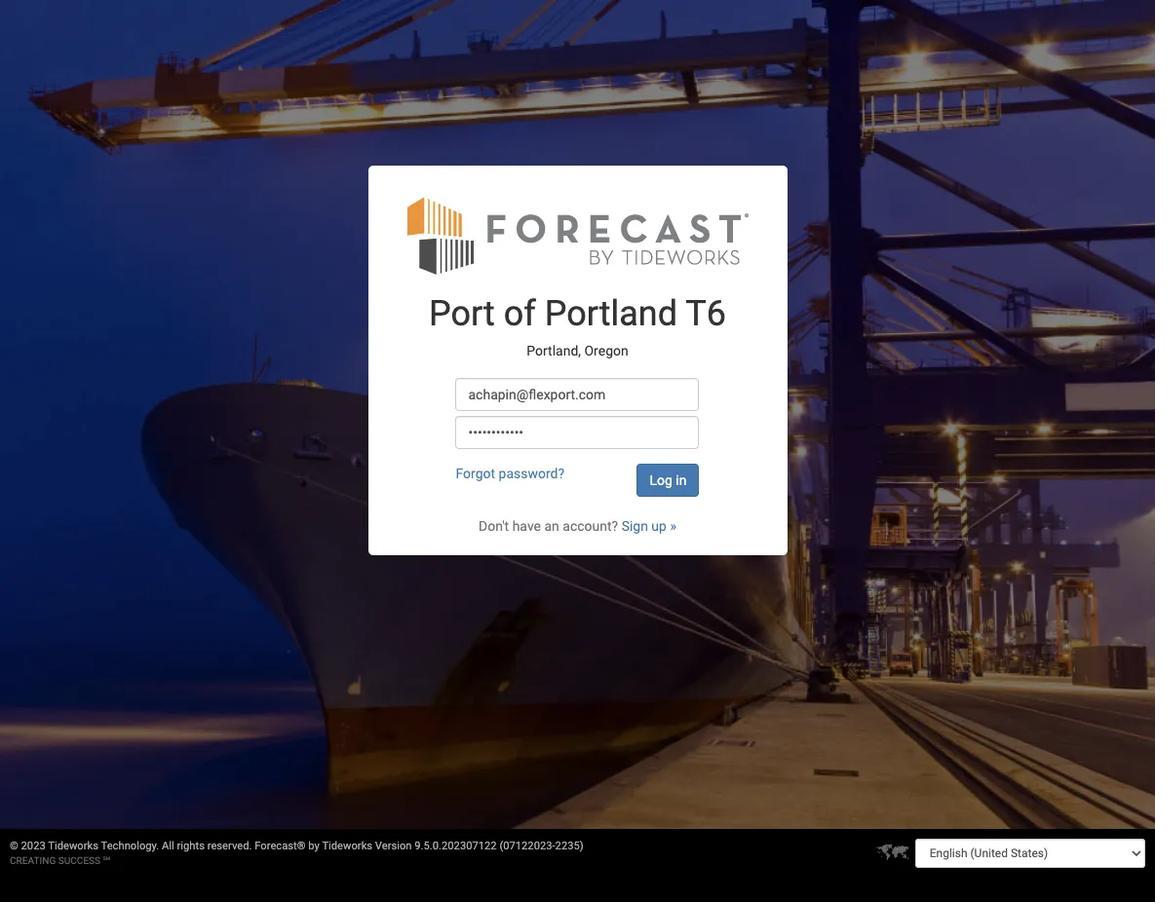 Task type: vqa. For each thing, say whether or not it's contained in the screenshot.
Company inside the You are signed in as ARCHER CHAPIN | My Account | Sign Out Broker/Freight Forwarder Company Admin (11508)
no



Task type: locate. For each thing, give the bounding box(es) containing it.
0 horizontal spatial tideworks
[[48, 841, 98, 853]]

reserved.
[[207, 841, 252, 853]]

an
[[545, 519, 559, 535]]

don't
[[479, 519, 509, 535]]

port
[[429, 294, 495, 335]]

tideworks
[[48, 841, 98, 853], [322, 841, 373, 853]]

oregon
[[585, 343, 629, 359]]

»
[[670, 519, 677, 535]]

forgot
[[456, 466, 495, 482]]

tideworks up the success
[[48, 841, 98, 853]]

t6
[[686, 294, 726, 335]]

Password password field
[[456, 417, 700, 450]]

password?
[[499, 466, 565, 482]]

of
[[504, 294, 536, 335]]

℠
[[103, 856, 110, 867]]

©
[[10, 841, 18, 853]]

tideworks right by
[[322, 841, 373, 853]]

version
[[375, 841, 412, 853]]

forecast® by tideworks image
[[407, 195, 748, 276]]

all
[[162, 841, 174, 853]]

account?
[[563, 519, 618, 535]]

1 horizontal spatial tideworks
[[322, 841, 373, 853]]

creating
[[10, 856, 56, 867]]

success
[[58, 856, 101, 867]]

in
[[676, 473, 687, 489]]

portland,
[[527, 343, 581, 359]]

by
[[308, 841, 320, 853]]

© 2023 tideworks technology. all rights reserved. forecast® by tideworks version 9.5.0.202307122 (07122023-2235) creating success ℠
[[10, 841, 584, 867]]

have
[[513, 519, 541, 535]]

2235)
[[555, 841, 584, 853]]

rights
[[177, 841, 205, 853]]

(07122023-
[[500, 841, 555, 853]]

Email or username text field
[[456, 379, 700, 412]]



Task type: describe. For each thing, give the bounding box(es) containing it.
sign up » link
[[622, 519, 677, 535]]

forgot password? log in
[[456, 466, 687, 489]]

up
[[652, 519, 667, 535]]

port of portland t6 portland, oregon
[[429, 294, 726, 359]]

portland
[[545, 294, 678, 335]]

forgot password? link
[[456, 466, 565, 482]]

sign
[[622, 519, 648, 535]]

forecast®
[[255, 841, 306, 853]]

log
[[650, 473, 673, 489]]

2 tideworks from the left
[[322, 841, 373, 853]]

log in button
[[637, 465, 700, 498]]

9.5.0.202307122
[[415, 841, 497, 853]]

technology.
[[101, 841, 159, 853]]

1 tideworks from the left
[[48, 841, 98, 853]]

don't have an account? sign up »
[[479, 519, 677, 535]]

2023
[[21, 841, 46, 853]]



